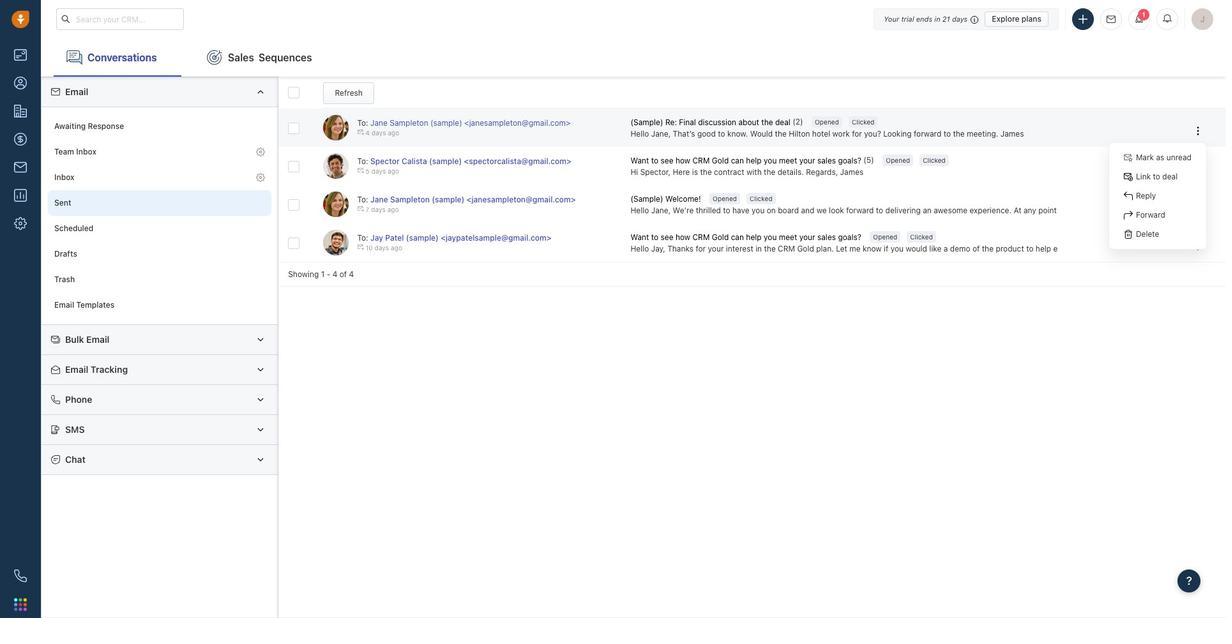 Task type: describe. For each thing, give the bounding box(es) containing it.
you left on
[[752, 205, 765, 215]]

your
[[884, 14, 899, 23]]

hello for hello jay, thanks for your interest in the crm gold plan. let me know if you would like a demo of the product to help expedite your evaluation. regards, james
[[631, 244, 649, 253]]

days for 5 days ago
[[371, 168, 386, 175]]

(sample) welcome! link
[[631, 194, 703, 205]]

sales
[[228, 51, 254, 63]]

final
[[679, 118, 696, 127]]

an
[[923, 205, 932, 215]]

details.
[[778, 167, 804, 177]]

email right the bulk
[[86, 334, 109, 345]]

jane sampleton (sample) <janesampleton@gmail.com> link for (sample) re: final discussion about the deal
[[370, 118, 571, 128]]

plans
[[1022, 14, 1041, 23]]

the left "product"
[[982, 244, 994, 253]]

the down 'want to see how crm gold can help you meet your sales goals? (5)'
[[764, 167, 775, 177]]

opened up hello jane, that's good to know. would the hilton hotel work for you? looking forward to the meeting. james
[[815, 118, 839, 126]]

clicked up you?
[[852, 118, 875, 126]]

how for want to see how crm gold can help you meet your sales goals?
[[676, 233, 690, 242]]

<spectorcalista@gmail.com>
[[464, 157, 571, 166]]

1 vertical spatial 1
[[321, 269, 325, 279]]

delivering
[[885, 205, 921, 215]]

drafts link
[[48, 241, 272, 267]]

hello for hello jane, that's good to know. would the hilton hotel work for you? looking forward to the meeting. james
[[631, 129, 649, 138]]

jay
[[370, 233, 383, 243]]

templates
[[76, 300, 114, 310]]

can for want to see how crm gold can help you meet your sales goals?
[[731, 233, 744, 242]]

need
[[1150, 205, 1168, 215]]

demo
[[950, 244, 970, 253]]

the right is
[[700, 167, 712, 177]]

to up jay,
[[651, 233, 658, 242]]

refresh
[[335, 88, 363, 97]]

meeting.
[[967, 129, 998, 138]]

jay,
[[651, 244, 665, 253]]

sales for want to see how crm gold can help you meet your sales goals? (5)
[[817, 156, 836, 166]]

this
[[1095, 205, 1108, 215]]

gold for want to see how crm gold can help you meet your sales goals? (5)
[[712, 156, 729, 166]]

help left expedite
[[1036, 244, 1051, 253]]

and
[[801, 205, 814, 215]]

2 horizontal spatial 4
[[366, 129, 370, 137]]

1 vertical spatial for
[[696, 244, 706, 253]]

to right "product"
[[1026, 244, 1033, 253]]

bulk email
[[65, 334, 109, 345]]

bulk
[[65, 334, 84, 345]]

scheduled
[[54, 224, 93, 233]]

tracking
[[91, 364, 128, 375]]

: for 7 days ago
[[366, 195, 368, 205]]

(sample) for 10 days ago
[[406, 233, 439, 243]]

to for 10 days ago
[[357, 233, 366, 243]]

point
[[1038, 205, 1057, 215]]

awaiting response link
[[48, 114, 272, 139]]

see for want to see how crm gold can help you meet your sales goals?
[[661, 233, 673, 242]]

1 horizontal spatial deal
[[1162, 172, 1178, 182]]

your down and
[[799, 233, 815, 242]]

awesome
[[934, 205, 967, 215]]

your right expedite
[[1086, 244, 1102, 253]]

0 vertical spatial in
[[934, 14, 940, 23]]

conversations link
[[54, 38, 181, 77]]

re:
[[665, 118, 677, 127]]

goals? for want to see how crm gold can help you meet your sales goals?
[[838, 233, 861, 242]]

team inbox link
[[48, 139, 272, 165]]

phone image
[[14, 570, 27, 582]]

4 days ago
[[366, 129, 399, 137]]

is
[[692, 167, 698, 177]]

you inside 'want to see how crm gold can help you meet your sales goals? (5)'
[[764, 156, 777, 166]]

you down on
[[764, 233, 777, 242]]

jane, for that's
[[651, 129, 671, 138]]

email templates
[[54, 300, 114, 310]]

0 horizontal spatial forward
[[846, 205, 874, 215]]

to for 7 days ago
[[357, 195, 366, 205]]

to left meeting.
[[944, 129, 951, 138]]

know.
[[727, 129, 748, 138]]

sales for want to see how crm gold can help you meet your sales goals?
[[817, 233, 836, 242]]

1 link
[[1128, 8, 1150, 30]]

you?
[[864, 129, 881, 138]]

awaiting
[[54, 122, 86, 131]]

mark as unread
[[1136, 153, 1192, 162]]

your left interest
[[708, 244, 724, 253]]

clicked up hello jane, we're thrilled to have you on board and we look forward to delivering an awesome experience. at any point of time in this trial, if you need help with somet
[[923, 157, 946, 164]]

email templates link
[[48, 292, 272, 318]]

calista
[[402, 157, 427, 166]]

hello for hello jane, we're thrilled to have you on board and we look forward to delivering an awesome experience. at any point of time in this trial, if you need help with somet
[[631, 205, 649, 215]]

scheduled link
[[48, 216, 272, 241]]

0 horizontal spatial 4
[[332, 269, 337, 279]]

delete
[[1136, 230, 1159, 239]]

tab list containing conversations
[[41, 38, 1226, 77]]

to left delivering
[[876, 205, 883, 215]]

conversations
[[87, 51, 157, 63]]

sampleton for (sample) re: final discussion about the deal
[[390, 118, 428, 128]]

know
[[863, 244, 882, 253]]

at
[[1014, 205, 1021, 215]]

look
[[829, 205, 844, 215]]

to : spector calista (sample) <spectorcalista@gmail.com>
[[357, 157, 571, 166]]

7 days ago
[[366, 206, 399, 214]]

we
[[817, 205, 827, 215]]

hello jane, we're thrilled to have you on board and we look forward to delivering an awesome experience. at any point of time in this trial, if you need help with somet
[[631, 205, 1226, 215]]

opened up have
[[713, 195, 737, 203]]

0 vertical spatial forward
[[914, 129, 941, 138]]

gold for want to see how crm gold can help you meet your sales goals?
[[712, 233, 729, 242]]

let
[[836, 244, 847, 253]]

want for want to see how crm gold can help you meet your sales goals? (5)
[[631, 156, 649, 166]]

drafts
[[54, 249, 77, 259]]

would
[[906, 244, 927, 253]]

clicked up on
[[750, 195, 772, 203]]

hi
[[631, 167, 638, 177]]

0 horizontal spatial with
[[746, 167, 762, 177]]

board
[[778, 205, 799, 215]]

help right need
[[1170, 205, 1186, 215]]

: for 5 days ago
[[366, 157, 368, 166]]

hi spector, here is the contract with the details. regards, james
[[631, 167, 864, 177]]

sent
[[54, 198, 71, 208]]

(2)
[[793, 117, 803, 127]]

want to see how crm gold can help you meet your sales goals? (5)
[[631, 155, 874, 166]]

<janesampleton@gmail.com> for (sample) re: final discussion about the deal
[[464, 118, 571, 128]]

10 days ago
[[366, 244, 402, 252]]

opened down looking
[[886, 157, 910, 164]]

see for want to see how crm gold can help you meet your sales goals? (5)
[[661, 156, 673, 166]]

good
[[697, 129, 716, 138]]

any
[[1024, 205, 1036, 215]]

explore plans link
[[985, 11, 1049, 26]]

your inside 'want to see how crm gold can help you meet your sales goals? (5)'
[[799, 156, 815, 166]]

phone
[[65, 394, 92, 405]]

days for 4 days ago
[[372, 129, 386, 137]]

7
[[366, 206, 369, 214]]

hotel
[[812, 129, 830, 138]]

2 vertical spatial gold
[[797, 244, 814, 253]]

explore plans
[[992, 14, 1041, 23]]

we're
[[673, 205, 694, 215]]

days for 7 days ago
[[371, 206, 385, 214]]

sms
[[65, 424, 85, 435]]

(sample) re: final discussion about the deal button
[[631, 117, 793, 128]]

0 vertical spatial james
[[1000, 129, 1024, 138]]

inbox link
[[48, 165, 272, 190]]

1 vertical spatial with
[[1188, 205, 1203, 215]]

how for want to see how crm gold can help you meet your sales goals? (5)
[[676, 156, 690, 166]]

freshworks switcher image
[[14, 598, 27, 611]]

jay patel (sample) <jaypatelsample@gmail.com> link
[[370, 233, 551, 243]]

ends
[[916, 14, 932, 23]]

your trial ends in 21 days
[[884, 14, 968, 23]]



Task type: locate. For each thing, give the bounding box(es) containing it.
spector,
[[640, 167, 671, 177]]

0 vertical spatial 1
[[1142, 11, 1146, 19]]

0 vertical spatial with
[[746, 167, 762, 177]]

jane for (sample) re: final discussion about the deal
[[370, 118, 388, 128]]

want to see how crm gold can help you meet your sales goals? link up interest
[[631, 232, 864, 243]]

want inside 'want to see how crm gold can help you meet your sales goals? (5)'
[[631, 156, 649, 166]]

1 vertical spatial jane
[[370, 195, 388, 205]]

to : jane sampleton (sample) <janesampleton@gmail.com> for (sample) re: final discussion about the deal
[[357, 118, 571, 128]]

hello jay, thanks for your interest in the crm gold plan. let me know if you would like a demo of the product to help expedite your evaluation. regards, james
[[631, 244, 1203, 253]]

how inside 'want to see how crm gold can help you meet your sales goals? (5)'
[[676, 156, 690, 166]]

help up interest
[[746, 233, 762, 242]]

1 vertical spatial (sample)
[[631, 194, 663, 204]]

2 how from the top
[[676, 233, 690, 242]]

gold
[[712, 156, 729, 166], [712, 233, 729, 242], [797, 244, 814, 253]]

deal down mark as unread
[[1162, 172, 1178, 182]]

if right know
[[884, 244, 888, 253]]

1 : from the top
[[366, 118, 368, 128]]

mark
[[1136, 153, 1154, 162]]

days for 10 days ago
[[375, 244, 389, 252]]

1 vertical spatial sampleton
[[390, 195, 430, 205]]

1 vertical spatial regards,
[[1146, 244, 1178, 253]]

clicked up hello jay, thanks for your interest in the crm gold plan. let me know if you would like a demo of the product to help expedite your evaluation. regards, james in the right top of the page
[[910, 233, 933, 241]]

to up 7
[[357, 195, 366, 205]]

as
[[1156, 153, 1164, 162]]

to up 10 on the left top of the page
[[357, 233, 366, 243]]

jane sampleton (sample) <janesampleton@gmail.com> link for (sample) welcome!
[[370, 195, 576, 205]]

sales inside button
[[817, 233, 836, 242]]

hello jane, that's good to know. would the hilton hotel work for you? looking forward to the meeting. james
[[631, 129, 1024, 138]]

0 horizontal spatial regards,
[[806, 167, 838, 177]]

want for want to see how crm gold can help you meet your sales goals?
[[631, 233, 649, 242]]

trash link
[[48, 267, 272, 292]]

1 vertical spatial see
[[661, 233, 673, 242]]

see inside want to see how crm gold can help you meet your sales goals? link
[[661, 233, 673, 242]]

sampleton up 4 days ago
[[390, 118, 428, 128]]

want to see how crm gold can help you meet your sales goals? link up hi spector, here is the contract with the details. regards, james
[[631, 155, 864, 166]]

1 horizontal spatial inbox
[[76, 147, 96, 157]]

1 vertical spatial deal
[[1162, 172, 1178, 182]]

21
[[942, 14, 950, 23]]

0 horizontal spatial james
[[840, 167, 864, 177]]

1 vertical spatial want
[[631, 233, 649, 242]]

1 horizontal spatial 1
[[1142, 11, 1146, 19]]

want to see how crm gold can help you meet your sales goals? button for to : jay patel (sample) <jaypatelsample@gmail.com>
[[631, 232, 864, 243]]

1 vertical spatial jane,
[[651, 205, 671, 215]]

team
[[54, 147, 74, 157]]

days up spector
[[372, 129, 386, 137]]

interest
[[726, 244, 753, 253]]

outgoing image
[[357, 129, 364, 136], [357, 206, 364, 212], [357, 244, 364, 251]]

1 want to see how crm gold can help you meet your sales goals? button from the top
[[631, 155, 864, 166]]

1 to from the top
[[357, 118, 366, 128]]

outgoing image for want
[[357, 244, 364, 251]]

0 vertical spatial <janesampleton@gmail.com>
[[464, 118, 571, 128]]

1 vertical spatial outgoing image
[[357, 206, 364, 212]]

0 horizontal spatial if
[[884, 244, 888, 253]]

want to see how crm gold can help you meet your sales goals? link for jay patel (sample) <jaypatelsample@gmail.com>
[[631, 232, 864, 243]]

to up outgoing icon on the left top of page
[[357, 157, 366, 166]]

0 horizontal spatial deal
[[775, 118, 790, 127]]

0 vertical spatial (sample)
[[631, 118, 663, 127]]

see up jay,
[[661, 233, 673, 242]]

(sample) up to : spector calista (sample) <spectorcalista@gmail.com>
[[430, 118, 462, 128]]

inbox right team
[[76, 147, 96, 157]]

1 jane, from the top
[[651, 129, 671, 138]]

sales down hello jane, that's good to know. would the hilton hotel work for you? looking forward to the meeting. james
[[817, 156, 836, 166]]

opened up know
[[873, 233, 897, 241]]

regards, down delete
[[1146, 244, 1178, 253]]

0 horizontal spatial in
[[755, 244, 762, 253]]

in left 21
[[934, 14, 940, 23]]

ago up spector
[[388, 129, 399, 137]]

2 horizontal spatial of
[[1059, 205, 1066, 215]]

2 sales from the top
[[817, 233, 836, 242]]

hello left jay,
[[631, 244, 649, 253]]

work
[[832, 129, 850, 138]]

days right 21
[[952, 14, 968, 23]]

2 want to see how crm gold can help you meet your sales goals? button from the top
[[631, 232, 864, 243]]

you
[[764, 156, 777, 166], [752, 205, 765, 215], [1135, 205, 1148, 215], [764, 233, 777, 242], [891, 244, 904, 253]]

if right "trial,"
[[1128, 205, 1133, 215]]

ago for 10 days ago
[[391, 244, 402, 252]]

2 vertical spatial hello
[[631, 244, 649, 253]]

the down want to see how crm gold can help you meet your sales goals?
[[764, 244, 776, 253]]

1 sampleton from the top
[[390, 118, 428, 128]]

1 horizontal spatial if
[[1128, 205, 1133, 215]]

jane
[[370, 118, 388, 128], [370, 195, 388, 205]]

2 sampleton from the top
[[390, 195, 430, 205]]

to
[[718, 129, 725, 138], [944, 129, 951, 138], [651, 156, 658, 166], [1153, 172, 1160, 182], [723, 205, 730, 215], [876, 205, 883, 215], [651, 233, 658, 242], [1026, 244, 1033, 253]]

1 how from the top
[[676, 156, 690, 166]]

1 vertical spatial crm
[[693, 233, 710, 242]]

Search your CRM... text field
[[56, 8, 184, 30]]

0 vertical spatial see
[[661, 156, 673, 166]]

the up would
[[761, 118, 773, 127]]

help inside 'want to see how crm gold can help you meet your sales goals? (5)'
[[746, 156, 762, 166]]

2 vertical spatial of
[[340, 269, 347, 279]]

1 hello from the top
[[631, 129, 649, 138]]

help up hi spector, here is the contract with the details. regards, james
[[746, 156, 762, 166]]

want to see how crm gold can help you meet your sales goals? button for to : spector calista (sample) <spectorcalista@gmail.com>
[[631, 155, 864, 166]]

goals?
[[838, 156, 861, 166], [838, 233, 861, 242]]

2 : from the top
[[366, 157, 368, 166]]

a
[[944, 244, 948, 253]]

trash
[[54, 275, 75, 284]]

outgoing image for (sample)
[[357, 206, 364, 212]]

sequences
[[258, 51, 312, 63]]

1 vertical spatial meet
[[779, 233, 797, 242]]

of right -
[[340, 269, 347, 279]]

4 to from the top
[[357, 233, 366, 243]]

0 vertical spatial sales
[[817, 156, 836, 166]]

0 horizontal spatial for
[[696, 244, 706, 253]]

jane up 7 days ago
[[370, 195, 388, 205]]

expedite
[[1053, 244, 1084, 253]]

1 to : jane sampleton (sample) <janesampleton@gmail.com> from the top
[[357, 118, 571, 128]]

on
[[767, 205, 776, 215]]

ago for 4 days ago
[[388, 129, 399, 137]]

0 vertical spatial deal
[[775, 118, 790, 127]]

forward right looking
[[914, 129, 941, 138]]

tab list
[[41, 38, 1226, 77]]

1
[[1142, 11, 1146, 19], [321, 269, 325, 279]]

1 vertical spatial forward
[[846, 205, 874, 215]]

1 vertical spatial how
[[676, 233, 690, 242]]

to right link
[[1153, 172, 1160, 182]]

1 vertical spatial gold
[[712, 233, 729, 242]]

the left meeting.
[[953, 129, 965, 138]]

to : jane sampleton (sample) <janesampleton@gmail.com>
[[357, 118, 571, 128], [357, 195, 576, 205]]

ago right 7
[[387, 206, 399, 214]]

1 vertical spatial sales
[[817, 233, 836, 242]]

regards, right details.
[[806, 167, 838, 177]]

have
[[732, 205, 749, 215]]

1 vertical spatial want to see how crm gold can help you meet your sales goals? button
[[631, 232, 864, 243]]

(sample) for 7 days ago
[[432, 195, 464, 205]]

sales inside 'want to see how crm gold can help you meet your sales goals? (5)'
[[817, 156, 836, 166]]

(sample) left re:
[[631, 118, 663, 127]]

(sample)
[[631, 118, 663, 127], [631, 194, 663, 204]]

(sample) for (sample) welcome!
[[631, 194, 663, 204]]

can inside button
[[731, 233, 744, 242]]

you left would
[[891, 244, 904, 253]]

2 horizontal spatial in
[[1086, 205, 1093, 215]]

to for 4 days ago
[[357, 118, 366, 128]]

hello up hi
[[631, 129, 649, 138]]

want
[[631, 156, 649, 166], [631, 233, 649, 242]]

email up awaiting
[[65, 86, 88, 97]]

0 vertical spatial if
[[1128, 205, 1133, 215]]

1 vertical spatial jane sampleton (sample) <janesampleton@gmail.com> link
[[370, 195, 576, 205]]

0 vertical spatial gold
[[712, 156, 729, 166]]

meet for want to see how crm gold can help you meet your sales goals?
[[779, 233, 797, 242]]

1 vertical spatial james
[[840, 167, 864, 177]]

crm inside want to see how crm gold can help you meet your sales goals? link
[[693, 233, 710, 242]]

can inside 'want to see how crm gold can help you meet your sales goals? (5)'
[[731, 156, 744, 166]]

2 hello from the top
[[631, 205, 649, 215]]

0 vertical spatial want to see how crm gold can help you meet your sales goals? link
[[631, 155, 864, 166]]

0 vertical spatial jane,
[[651, 129, 671, 138]]

you up hi spector, here is the contract with the details. regards, james
[[764, 156, 777, 166]]

crm for want to see how crm gold can help you meet your sales goals? (5)
[[693, 156, 710, 166]]

deal left (2)
[[775, 118, 790, 127]]

how
[[676, 156, 690, 166], [676, 233, 690, 242]]

4
[[366, 129, 370, 137], [332, 269, 337, 279], [349, 269, 354, 279]]

2 jane from the top
[[370, 195, 388, 205]]

2 jane sampleton (sample) <janesampleton@gmail.com> link from the top
[[370, 195, 576, 205]]

(sample) inside button
[[631, 194, 663, 204]]

3 : from the top
[[366, 195, 368, 205]]

1 vertical spatial inbox
[[54, 173, 74, 182]]

1 vertical spatial can
[[731, 233, 744, 242]]

if
[[1128, 205, 1133, 215], [884, 244, 888, 253]]

crm up thanks
[[693, 233, 710, 242]]

1 see from the top
[[661, 156, 673, 166]]

2 want from the top
[[631, 233, 649, 242]]

: for 4 days ago
[[366, 118, 368, 128]]

outgoing image left 7
[[357, 206, 364, 212]]

jane sampleton (sample) <janesampleton@gmail.com> link up "spector calista (sample) <spectorcalista@gmail.com>" link
[[370, 118, 571, 128]]

(sample) welcome! button
[[631, 194, 703, 205]]

1 vertical spatial want to see how crm gold can help you meet your sales goals? link
[[631, 232, 864, 243]]

unread
[[1166, 153, 1192, 162]]

jane sampleton (sample) <janesampleton@gmail.com> link down "spector calista (sample) <spectorcalista@gmail.com>" link
[[370, 195, 576, 205]]

jane for (sample) welcome!
[[370, 195, 388, 205]]

for right thanks
[[696, 244, 706, 253]]

(5)
[[864, 155, 874, 165]]

meet inside 'want to see how crm gold can help you meet your sales goals? (5)'
[[779, 156, 797, 166]]

1 vertical spatial of
[[972, 244, 980, 253]]

thrilled
[[696, 205, 721, 215]]

want down (sample) welcome!
[[631, 233, 649, 242]]

phone element
[[8, 563, 33, 589]]

(sample) inside (sample) re: final discussion about the deal (2)
[[631, 118, 663, 127]]

2 want to see how crm gold can help you meet your sales goals? link from the top
[[631, 232, 864, 243]]

deal inside (sample) re: final discussion about the deal (2)
[[775, 118, 790, 127]]

2 to : jane sampleton (sample) <janesampleton@gmail.com> from the top
[[357, 195, 576, 205]]

gold inside 'want to see how crm gold can help you meet your sales goals? (5)'
[[712, 156, 729, 166]]

to : jane sampleton (sample) <janesampleton@gmail.com> for (sample) welcome!
[[357, 195, 576, 205]]

chat
[[65, 454, 85, 465]]

can up interest
[[731, 233, 744, 242]]

0 vertical spatial crm
[[693, 156, 710, 166]]

want to see how crm gold can help you meet your sales goals? link for spector calista (sample) <spectorcalista@gmail.com>
[[631, 155, 864, 166]]

explore
[[992, 14, 1020, 23]]

for left you?
[[852, 129, 862, 138]]

with down 'want to see how crm gold can help you meet your sales goals? (5)'
[[746, 167, 762, 177]]

<janesampleton@gmail.com> up <spectorcalista@gmail.com>
[[464, 118, 571, 128]]

inbox inside 'link'
[[76, 147, 96, 157]]

ago down patel
[[391, 244, 402, 252]]

sales
[[817, 156, 836, 166], [817, 233, 836, 242]]

2 vertical spatial outgoing image
[[357, 244, 364, 251]]

2 (sample) from the top
[[631, 194, 663, 204]]

inbox down team
[[54, 173, 74, 182]]

1 (sample) from the top
[[631, 118, 663, 127]]

email inside 'email templates' "link"
[[54, 300, 74, 310]]

2 see from the top
[[661, 233, 673, 242]]

sales sequences link
[[194, 38, 325, 77]]

1 want to see how crm gold can help you meet your sales goals? link from the top
[[631, 155, 864, 166]]

1 horizontal spatial of
[[972, 244, 980, 253]]

4 : from the top
[[366, 233, 368, 243]]

help inside button
[[746, 233, 762, 242]]

0 vertical spatial want
[[631, 156, 649, 166]]

gold left "plan."
[[797, 244, 814, 253]]

0 vertical spatial hello
[[631, 129, 649, 138]]

ago for 7 days ago
[[387, 206, 399, 214]]

goals? left "(5)"
[[838, 156, 861, 166]]

crm for want to see how crm gold can help you meet your sales goals?
[[693, 233, 710, 242]]

1 vertical spatial in
[[1086, 205, 1093, 215]]

welcome!
[[665, 194, 701, 204]]

1 vertical spatial hello
[[631, 205, 649, 215]]

crm inside 'want to see how crm gold can help you meet your sales goals? (5)'
[[693, 156, 710, 166]]

email for email
[[65, 86, 88, 97]]

0 vertical spatial jane
[[370, 118, 388, 128]]

meet down the board
[[779, 233, 797, 242]]

clicked
[[852, 118, 875, 126], [923, 157, 946, 164], [750, 195, 772, 203], [910, 233, 933, 241]]

reply
[[1136, 191, 1156, 201]]

to : jane sampleton (sample) <janesampleton@gmail.com> up to : spector calista (sample) <spectorcalista@gmail.com>
[[357, 118, 571, 128]]

evaluation.
[[1105, 244, 1144, 253]]

outgoing image left 4 days ago
[[357, 129, 364, 136]]

inbox
[[76, 147, 96, 157], [54, 173, 74, 182]]

3 outgoing image from the top
[[357, 244, 364, 251]]

0 vertical spatial want to see how crm gold can help you meet your sales goals? button
[[631, 155, 864, 166]]

gold up contract in the right of the page
[[712, 156, 729, 166]]

<janesampleton@gmail.com> down <spectorcalista@gmail.com>
[[467, 195, 576, 205]]

1 vertical spatial <janesampleton@gmail.com>
[[467, 195, 576, 205]]

(sample) right calista
[[429, 157, 462, 166]]

(sample) for (sample) re: final discussion about the deal (2)
[[631, 118, 663, 127]]

hello down (sample) welcome!
[[631, 205, 649, 215]]

looking
[[883, 129, 912, 138]]

crm down the board
[[778, 244, 795, 253]]

<janesampleton@gmail.com> for (sample) welcome!
[[467, 195, 576, 205]]

trial
[[901, 14, 914, 23]]

to up 4 days ago
[[357, 118, 366, 128]]

team inbox
[[54, 147, 96, 157]]

here
[[673, 167, 690, 177]]

of right demo
[[972, 244, 980, 253]]

0 vertical spatial inbox
[[76, 147, 96, 157]]

(sample) up "to : jay patel (sample) <jaypatelsample@gmail.com>"
[[432, 195, 464, 205]]

ago
[[388, 129, 399, 137], [388, 168, 399, 175], [387, 206, 399, 214], [391, 244, 402, 252]]

trial,
[[1110, 205, 1126, 215]]

gold inside button
[[712, 233, 729, 242]]

to inside 'want to see how crm gold can help you meet your sales goals? (5)'
[[651, 156, 658, 166]]

1 horizontal spatial 4
[[349, 269, 354, 279]]

0 horizontal spatial 1
[[321, 269, 325, 279]]

sampleton for (sample) welcome!
[[390, 195, 430, 205]]

want to see how crm gold can help you meet your sales goals? button up hi spector, here is the contract with the details. regards, james
[[631, 155, 864, 166]]

want to see how crm gold can help you meet your sales goals?
[[631, 233, 861, 242]]

1 jane from the top
[[370, 118, 388, 128]]

with left somet
[[1188, 205, 1203, 215]]

goals? inside 'want to see how crm gold can help you meet your sales goals? (5)'
[[838, 156, 861, 166]]

email for email tracking
[[65, 364, 88, 375]]

1 horizontal spatial forward
[[914, 129, 941, 138]]

2 outgoing image from the top
[[357, 206, 364, 212]]

1 inside 'link'
[[1142, 11, 1146, 19]]

2 can from the top
[[731, 233, 744, 242]]

0 vertical spatial meet
[[779, 156, 797, 166]]

product
[[996, 244, 1024, 253]]

: left jay
[[366, 233, 368, 243]]

refresh button
[[323, 82, 374, 104]]

1 vertical spatial to : jane sampleton (sample) <janesampleton@gmail.com>
[[357, 195, 576, 205]]

0 vertical spatial sampleton
[[390, 118, 428, 128]]

1 vertical spatial goals?
[[838, 233, 861, 242]]

0 vertical spatial goals?
[[838, 156, 861, 166]]

email up phone
[[65, 364, 88, 375]]

can for want to see how crm gold can help you meet your sales goals? (5)
[[731, 156, 744, 166]]

goals? up me
[[838, 233, 861, 242]]

somet
[[1205, 205, 1226, 215]]

jane,
[[651, 129, 671, 138], [651, 205, 671, 215]]

contract
[[714, 167, 744, 177]]

showing 1 - 4 of 4
[[288, 269, 354, 279]]

you down reply
[[1135, 205, 1148, 215]]

1 can from the top
[[731, 156, 744, 166]]

see
[[661, 156, 673, 166], [661, 233, 673, 242]]

1 sales from the top
[[817, 156, 836, 166]]

want to see how crm gold can help you meet your sales goals? link
[[631, 155, 864, 166], [631, 232, 864, 243]]

: for 10 days ago
[[366, 233, 368, 243]]

2 goals? from the top
[[838, 233, 861, 242]]

sent link
[[48, 190, 272, 216]]

ago for 5 days ago
[[388, 168, 399, 175]]

0 vertical spatial of
[[1059, 205, 1066, 215]]

(sample) for 5 days ago
[[429, 157, 462, 166]]

2 vertical spatial james
[[1180, 244, 1203, 253]]

1 horizontal spatial with
[[1188, 205, 1203, 215]]

of left time on the top right of page
[[1059, 205, 1066, 215]]

gold up interest
[[712, 233, 729, 242]]

that's
[[673, 129, 695, 138]]

1 jane sampleton (sample) <janesampleton@gmail.com> link from the top
[[370, 118, 571, 128]]

jane up 4 days ago
[[370, 118, 388, 128]]

jane, for we're
[[651, 205, 671, 215]]

0 horizontal spatial inbox
[[54, 173, 74, 182]]

0 vertical spatial regards,
[[806, 167, 838, 177]]

0 vertical spatial outgoing image
[[357, 129, 364, 136]]

to : jay patel (sample) <jaypatelsample@gmail.com>
[[357, 233, 551, 243]]

1 meet from the top
[[779, 156, 797, 166]]

meet for want to see how crm gold can help you meet your sales goals? (5)
[[779, 156, 797, 166]]

0 vertical spatial jane sampleton (sample) <janesampleton@gmail.com> link
[[370, 118, 571, 128]]

days
[[952, 14, 968, 23], [372, 129, 386, 137], [371, 168, 386, 175], [371, 206, 385, 214], [375, 244, 389, 252]]

3 hello from the top
[[631, 244, 649, 253]]

days right 5
[[371, 168, 386, 175]]

1 horizontal spatial in
[[934, 14, 940, 23]]

to down discussion on the top of the page
[[718, 129, 725, 138]]

the inside (sample) re: final discussion about the deal (2)
[[761, 118, 773, 127]]

(sample) for 4 days ago
[[430, 118, 462, 128]]

awaiting response
[[54, 122, 124, 131]]

see inside 'want to see how crm gold can help you meet your sales goals? (5)'
[[661, 156, 673, 166]]

1 outgoing image from the top
[[357, 129, 364, 136]]

to up spector, at the right
[[651, 156, 658, 166]]

0 vertical spatial how
[[676, 156, 690, 166]]

jane, down (sample) welcome!
[[651, 205, 671, 215]]

plan.
[[816, 244, 834, 253]]

to left have
[[723, 205, 730, 215]]

2 horizontal spatial james
[[1180, 244, 1203, 253]]

sales up "plan."
[[817, 233, 836, 242]]

forward right look
[[846, 205, 874, 215]]

2 jane, from the top
[[651, 205, 671, 215]]

in left this
[[1086, 205, 1093, 215]]

0 vertical spatial to : jane sampleton (sample) <janesampleton@gmail.com>
[[357, 118, 571, 128]]

email for email templates
[[54, 300, 74, 310]]

jane, down re:
[[651, 129, 671, 138]]

0 vertical spatial can
[[731, 156, 744, 166]]

1 horizontal spatial for
[[852, 129, 862, 138]]

goals? for want to see how crm gold can help you meet your sales goals? (5)
[[838, 156, 861, 166]]

2 vertical spatial crm
[[778, 244, 795, 253]]

0 vertical spatial for
[[852, 129, 862, 138]]

1 vertical spatial if
[[884, 244, 888, 253]]

to for 5 days ago
[[357, 157, 366, 166]]

2 vertical spatial in
[[755, 244, 762, 253]]

2 to from the top
[[357, 157, 366, 166]]

how inside button
[[676, 233, 690, 242]]

1 horizontal spatial james
[[1000, 129, 1024, 138]]

(sample) welcome!
[[631, 194, 701, 204]]

the left hilton
[[775, 129, 787, 138]]

link to deal
[[1136, 172, 1178, 182]]

1 want from the top
[[631, 156, 649, 166]]

link
[[1136, 172, 1151, 182]]

1 goals? from the top
[[838, 156, 861, 166]]

2 meet from the top
[[779, 233, 797, 242]]

experience.
[[970, 205, 1011, 215]]

time
[[1068, 205, 1084, 215]]

outgoing image left 10 on the left top of the page
[[357, 244, 364, 251]]

(sample) re: final discussion about the deal (2)
[[631, 117, 803, 127]]

can
[[731, 156, 744, 166], [731, 233, 744, 242]]

days down jay
[[375, 244, 389, 252]]

email tracking
[[65, 364, 128, 375]]

0 horizontal spatial of
[[340, 269, 347, 279]]

3 to from the top
[[357, 195, 366, 205]]

(sample) down spector, at the right
[[631, 194, 663, 204]]

(sample) re: final discussion about the deal link
[[631, 117, 793, 128]]

1 horizontal spatial regards,
[[1146, 244, 1178, 253]]

outgoing image
[[357, 168, 364, 174]]

want to see how crm gold can help you meet your sales goals? button up interest
[[631, 232, 864, 243]]

me
[[849, 244, 861, 253]]



Task type: vqa. For each thing, say whether or not it's contained in the screenshot.
if
yes



